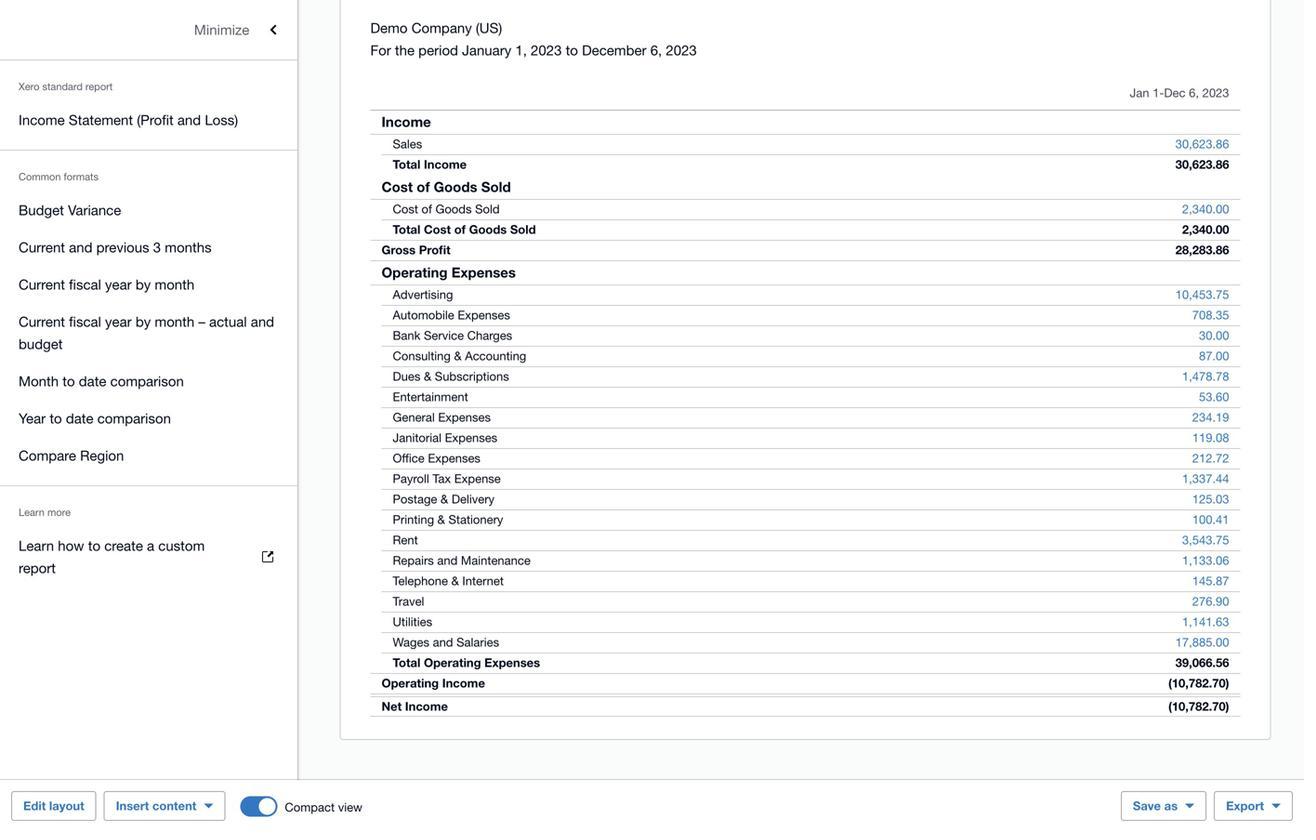 Task type: vqa. For each thing, say whether or not it's contained in the screenshot.


Task type: locate. For each thing, give the bounding box(es) containing it.
2 total from the top
[[393, 222, 421, 237]]

1 vertical spatial total
[[393, 222, 421, 237]]

6, right december
[[651, 42, 662, 58]]

2023 right december
[[666, 42, 697, 58]]

0 vertical spatial 30,623.86
[[1176, 137, 1230, 151]]

1 horizontal spatial 6,
[[1190, 86, 1200, 100]]

6, inside report output element
[[1190, 86, 1200, 100]]

edit
[[23, 799, 46, 813]]

learn for learn more
[[19, 506, 45, 518]]

payroll tax expense
[[393, 472, 501, 486]]

708.35 link
[[1182, 306, 1241, 325]]

0 vertical spatial 6,
[[651, 42, 662, 58]]

1-
[[1153, 86, 1165, 100]]

income for net income
[[405, 699, 448, 714]]

2 fiscal from the top
[[69, 313, 101, 330]]

(10,782.70)
[[1169, 676, 1230, 691], [1169, 699, 1230, 714]]

& down "bank service charges"
[[454, 349, 462, 363]]

income statement (profit and loss) link
[[0, 101, 298, 139]]

month left –
[[155, 313, 195, 330]]

and for wages and salaries
[[433, 635, 453, 650]]

learn inside learn how to create a custom report
[[19, 538, 54, 554]]

compact view
[[285, 800, 363, 815]]

fiscal down current fiscal year by month
[[69, 313, 101, 330]]

1 fiscal from the top
[[69, 276, 101, 292]]

0 horizontal spatial 2023
[[531, 42, 562, 58]]

comparison for year to date comparison
[[97, 410, 171, 426]]

0 vertical spatial year
[[105, 276, 132, 292]]

& up entertainment
[[424, 369, 432, 384]]

company
[[412, 20, 472, 36]]

1 learn from the top
[[19, 506, 45, 518]]

6, inside demo company (us) for the period january 1, 2023 to december 6, 2023
[[651, 42, 662, 58]]

date
[[79, 373, 106, 389], [66, 410, 94, 426]]

total for total operating expenses
[[393, 656, 421, 670]]

10,453.75
[[1176, 287, 1230, 302]]

1 month from the top
[[155, 276, 195, 292]]

& for consulting
[[454, 349, 462, 363]]

10,453.75 link
[[1165, 286, 1241, 304]]

to right how
[[88, 538, 100, 554]]

total cost of goods sold
[[393, 222, 536, 237]]

1 vertical spatial comparison
[[97, 410, 171, 426]]

125.03 link
[[1182, 490, 1241, 509]]

and down budget variance
[[69, 239, 93, 255]]

current inside current fiscal year by month – actual and budget
[[19, 313, 65, 330]]

1 vertical spatial operating
[[424, 656, 481, 670]]

276.90 link
[[1182, 592, 1241, 611]]

expenses down general expenses
[[445, 431, 498, 445]]

2 vertical spatial total
[[393, 656, 421, 670]]

to
[[566, 42, 578, 58], [63, 373, 75, 389], [50, 410, 62, 426], [88, 538, 100, 554]]

total for total cost of goods sold
[[393, 222, 421, 237]]

2 vertical spatial operating
[[382, 676, 439, 691]]

& down repairs and maintenance
[[452, 574, 459, 588]]

operating expenses
[[382, 264, 516, 281]]

1 vertical spatial year
[[105, 313, 132, 330]]

operating income
[[382, 676, 485, 691]]

goods up operating expenses
[[469, 222, 507, 237]]

1 vertical spatial learn
[[19, 538, 54, 554]]

212.72
[[1193, 451, 1230, 465]]

2 year from the top
[[105, 313, 132, 330]]

travel
[[393, 594, 424, 609]]

of up 'profit'
[[422, 202, 432, 216]]

wages and salaries
[[393, 635, 499, 650]]

2 vertical spatial cost
[[424, 222, 451, 237]]

100.41 link
[[1182, 511, 1241, 529]]

goods up total cost of goods sold
[[436, 202, 472, 216]]

1 horizontal spatial 2023
[[666, 42, 697, 58]]

expenses up payroll tax expense
[[428, 451, 481, 465]]

1 vertical spatial (10,782.70)
[[1169, 699, 1230, 714]]

2,340.00
[[1183, 202, 1230, 216], [1183, 222, 1230, 237]]

year
[[105, 276, 132, 292], [105, 313, 132, 330]]

date up the 'year to date comparison'
[[79, 373, 106, 389]]

net income
[[382, 699, 448, 714]]

goods down total income
[[434, 179, 478, 195]]

2,340.00 down 2,340.00 link
[[1183, 222, 1230, 237]]

2 by from the top
[[136, 313, 151, 330]]

operating for expenses
[[382, 264, 448, 281]]

2 (10,782.70) from the top
[[1169, 699, 1230, 714]]

1 vertical spatial by
[[136, 313, 151, 330]]

& down payroll tax expense
[[441, 492, 448, 506]]

0 vertical spatial current
[[19, 239, 65, 255]]

2 horizontal spatial 2023
[[1203, 86, 1230, 100]]

1 vertical spatial cost
[[393, 202, 418, 216]]

month inside current fiscal year by month link
[[155, 276, 195, 292]]

6,
[[651, 42, 662, 58], [1190, 86, 1200, 100]]

0 horizontal spatial 6,
[[651, 42, 662, 58]]

telephone & internet
[[393, 574, 504, 588]]

total up gross at the top left of the page
[[393, 222, 421, 237]]

1 horizontal spatial report
[[85, 80, 113, 93]]

date up compare region
[[66, 410, 94, 426]]

0 vertical spatial fiscal
[[69, 276, 101, 292]]

1 vertical spatial report
[[19, 560, 56, 576]]

payroll
[[393, 472, 429, 486]]

1 vertical spatial 30,623.86
[[1176, 157, 1230, 172]]

0 vertical spatial operating
[[382, 264, 448, 281]]

income down operating income on the left bottom of page
[[405, 699, 448, 714]]

comparison for month to date comparison
[[110, 373, 184, 389]]

current fiscal year by month link
[[0, 266, 298, 303]]

expense
[[454, 472, 501, 486]]

(10,782.70) for operating income
[[1169, 676, 1230, 691]]

year down current and previous 3 months
[[105, 276, 132, 292]]

comparison inside year to date comparison link
[[97, 410, 171, 426]]

the
[[395, 42, 415, 58]]

1 vertical spatial month
[[155, 313, 195, 330]]

6, right the 'dec'
[[1190, 86, 1200, 100]]

0 vertical spatial learn
[[19, 506, 45, 518]]

by inside current fiscal year by month – actual and budget
[[136, 313, 151, 330]]

cost of goods sold down total income
[[382, 179, 511, 195]]

0 vertical spatial total
[[393, 157, 421, 172]]

by for current fiscal year by month – actual and budget
[[136, 313, 151, 330]]

2 current from the top
[[19, 276, 65, 292]]

income down total operating expenses
[[442, 676, 485, 691]]

and up total operating expenses
[[433, 635, 453, 650]]

xero
[[19, 80, 39, 93]]

total for total income
[[393, 157, 421, 172]]

cost up gross at the top left of the page
[[393, 202, 418, 216]]

by down current and previous 3 months link
[[136, 276, 151, 292]]

fiscal for current fiscal year by month
[[69, 276, 101, 292]]

automobile
[[393, 308, 455, 322]]

goods
[[434, 179, 478, 195], [436, 202, 472, 216], [469, 222, 507, 237]]

total down sales
[[393, 157, 421, 172]]

3,543.75
[[1183, 533, 1230, 547]]

income for total income
[[424, 157, 467, 172]]

of down total income
[[417, 179, 430, 195]]

learn left more
[[19, 506, 45, 518]]

current and previous 3 months
[[19, 239, 212, 255]]

234.19
[[1193, 410, 1230, 425]]

2 month from the top
[[155, 313, 195, 330]]

0 vertical spatial 2,340.00
[[1183, 202, 1230, 216]]

1 vertical spatial fiscal
[[69, 313, 101, 330]]

income for operating income
[[442, 676, 485, 691]]

3 current from the top
[[19, 313, 65, 330]]

fiscal down current and previous 3 months
[[69, 276, 101, 292]]

and right "actual"
[[251, 313, 274, 330]]

how
[[58, 538, 84, 554]]

1 vertical spatial 6,
[[1190, 86, 1200, 100]]

gross
[[382, 243, 416, 257]]

of up operating expenses
[[454, 222, 466, 237]]

december
[[582, 42, 647, 58]]

1 year from the top
[[105, 276, 132, 292]]

expenses down total cost of goods sold
[[452, 264, 516, 281]]

0 vertical spatial by
[[136, 276, 151, 292]]

2023 right 1,
[[531, 42, 562, 58]]

expenses up janitorial expenses in the bottom left of the page
[[438, 410, 491, 425]]

total down the wages at the left bottom of page
[[393, 656, 421, 670]]

current for current fiscal year by month
[[19, 276, 65, 292]]

postage & delivery
[[393, 492, 495, 506]]

expenses for janitorial expenses
[[445, 431, 498, 445]]

date for year
[[66, 410, 94, 426]]

1 vertical spatial current
[[19, 276, 65, 292]]

30,623.86 link
[[1165, 135, 1241, 153]]

expenses for office expenses
[[428, 451, 481, 465]]

0 vertical spatial date
[[79, 373, 106, 389]]

year for current fiscal year by month – actual and budget
[[105, 313, 132, 330]]

145.87
[[1193, 574, 1230, 588]]

of
[[417, 179, 430, 195], [422, 202, 432, 216], [454, 222, 466, 237]]

formats
[[64, 171, 99, 183]]

month inside current fiscal year by month – actual and budget
[[155, 313, 195, 330]]

3 total from the top
[[393, 656, 421, 670]]

office expenses
[[393, 451, 481, 465]]

2 vertical spatial current
[[19, 313, 65, 330]]

rent
[[393, 533, 418, 547]]

comparison up year to date comparison link
[[110, 373, 184, 389]]

1 total from the top
[[393, 157, 421, 172]]

125.03
[[1193, 492, 1230, 506]]

general
[[393, 410, 435, 425]]

2 vertical spatial of
[[454, 222, 466, 237]]

1 vertical spatial date
[[66, 410, 94, 426]]

year inside current fiscal year by month – actual and budget
[[105, 313, 132, 330]]

wages
[[393, 635, 430, 650]]

1 by from the top
[[136, 276, 151, 292]]

income up total cost of goods sold
[[424, 157, 467, 172]]

(10,782.70) for net income
[[1169, 699, 1230, 714]]

2023
[[531, 42, 562, 58], [666, 42, 697, 58], [1203, 86, 1230, 100]]

2,340.00 up 28,283.86
[[1183, 202, 1230, 216]]

compare
[[19, 447, 76, 464]]

1 (10,782.70) from the top
[[1169, 676, 1230, 691]]

demo company (us) for the period january 1, 2023 to december 6, 2023
[[371, 20, 697, 58]]

month
[[155, 276, 195, 292], [155, 313, 195, 330]]

report down learn more
[[19, 560, 56, 576]]

expenses
[[452, 264, 516, 281], [458, 308, 510, 322], [438, 410, 491, 425], [445, 431, 498, 445], [428, 451, 481, 465], [485, 656, 540, 670]]

current
[[19, 239, 65, 255], [19, 276, 65, 292], [19, 313, 65, 330]]

expenses up charges
[[458, 308, 510, 322]]

dues
[[393, 369, 421, 384]]

cost down total income
[[382, 179, 413, 195]]

telephone
[[393, 574, 448, 588]]

operating down gross profit
[[382, 264, 448, 281]]

(profit
[[137, 112, 174, 128]]

1,
[[516, 42, 527, 58]]

repairs
[[393, 553, 434, 568]]

learn more
[[19, 506, 71, 518]]

repairs and maintenance
[[393, 553, 531, 568]]

1 vertical spatial 2,340.00
[[1183, 222, 1230, 237]]

87.00
[[1200, 349, 1230, 363]]

and
[[178, 112, 201, 128], [69, 239, 93, 255], [251, 313, 274, 330], [437, 553, 458, 568], [433, 635, 453, 650]]

to left december
[[566, 42, 578, 58]]

comparison down month to date comparison link
[[97, 410, 171, 426]]

30.00 link
[[1188, 326, 1241, 345]]

276.90
[[1193, 594, 1230, 609]]

comparison inside month to date comparison link
[[110, 373, 184, 389]]

month down months
[[155, 276, 195, 292]]

&
[[454, 349, 462, 363], [424, 369, 432, 384], [441, 492, 448, 506], [438, 512, 445, 527], [452, 574, 459, 588]]

& down postage & delivery
[[438, 512, 445, 527]]

0 vertical spatial comparison
[[110, 373, 184, 389]]

0 horizontal spatial report
[[19, 560, 56, 576]]

insert
[[116, 799, 149, 813]]

2 learn from the top
[[19, 538, 54, 554]]

income up sales
[[382, 113, 431, 130]]

0 vertical spatial cost of goods sold
[[382, 179, 511, 195]]

(us)
[[476, 20, 502, 36]]

cost of goods sold up total cost of goods sold
[[393, 202, 500, 216]]

–
[[198, 313, 205, 330]]

insert content
[[116, 799, 197, 813]]

operating down wages and salaries
[[424, 656, 481, 670]]

0 vertical spatial (10,782.70)
[[1169, 676, 1230, 691]]

30,623.86 down the 30,623.86 link
[[1176, 157, 1230, 172]]

operating for income
[[382, 676, 439, 691]]

learn
[[19, 506, 45, 518], [19, 538, 54, 554]]

2023 right the 'dec'
[[1203, 86, 1230, 100]]

fiscal inside current fiscal year by month – actual and budget
[[69, 313, 101, 330]]

1 2,340.00 from the top
[[1183, 202, 1230, 216]]

current for current and previous 3 months
[[19, 239, 65, 255]]

report up statement
[[85, 80, 113, 93]]

by down current fiscal year by month link
[[136, 313, 151, 330]]

30,623.86 down jan 1-dec 6, 2023
[[1176, 137, 1230, 151]]

1 current from the top
[[19, 239, 65, 255]]

and up telephone & internet
[[437, 553, 458, 568]]

learn down learn more
[[19, 538, 54, 554]]

year down current fiscal year by month
[[105, 313, 132, 330]]

0 vertical spatial month
[[155, 276, 195, 292]]

operating up net income
[[382, 676, 439, 691]]

by
[[136, 276, 151, 292], [136, 313, 151, 330]]

cost up 'profit'
[[424, 222, 451, 237]]

0 vertical spatial report
[[85, 80, 113, 93]]



Task type: describe. For each thing, give the bounding box(es) containing it.
jan 1-dec 6, 2023
[[1130, 86, 1230, 100]]

1 vertical spatial sold
[[475, 202, 500, 216]]

fiscal for current fiscal year by month – actual and budget
[[69, 313, 101, 330]]

1,133.06 link
[[1172, 551, 1241, 570]]

report inside learn how to create a custom report
[[19, 560, 56, 576]]

dues & subscriptions
[[393, 369, 509, 384]]

view
[[338, 800, 363, 815]]

tax
[[433, 472, 451, 486]]

100.41
[[1193, 512, 1230, 527]]

1 vertical spatial cost of goods sold
[[393, 202, 500, 216]]

53.60
[[1200, 390, 1230, 404]]

1 vertical spatial goods
[[436, 202, 472, 216]]

printing & stationery
[[393, 512, 504, 527]]

standard
[[42, 80, 83, 93]]

report output element
[[371, 76, 1241, 717]]

expenses for operating expenses
[[452, 264, 516, 281]]

and for repairs and maintenance
[[437, 553, 458, 568]]

advertising
[[393, 287, 453, 302]]

office
[[393, 451, 425, 465]]

for
[[371, 42, 391, 58]]

general expenses
[[393, 410, 491, 425]]

save as button
[[1121, 791, 1207, 821]]

current fiscal year by month – actual and budget
[[19, 313, 274, 352]]

learn how to create a custom report
[[19, 538, 205, 576]]

create
[[104, 538, 143, 554]]

layout
[[49, 799, 84, 813]]

budget variance link
[[0, 192, 298, 229]]

janitorial expenses
[[393, 431, 498, 445]]

1,478.78 link
[[1172, 367, 1241, 386]]

to right month
[[63, 373, 75, 389]]

common
[[19, 171, 61, 183]]

to inside learn how to create a custom report
[[88, 538, 100, 554]]

& for postage
[[441, 492, 448, 506]]

1,141.63
[[1183, 615, 1230, 629]]

expenses for general expenses
[[438, 410, 491, 425]]

demo
[[371, 20, 408, 36]]

2 vertical spatial sold
[[510, 222, 536, 237]]

and for current and previous 3 months
[[69, 239, 93, 255]]

by for current fiscal year by month
[[136, 276, 151, 292]]

145.87 link
[[1182, 572, 1241, 591]]

87.00 link
[[1188, 347, 1241, 365]]

0 vertical spatial sold
[[481, 179, 511, 195]]

learn for learn how to create a custom report
[[19, 538, 54, 554]]

& for dues
[[424, 369, 432, 384]]

current and previous 3 months link
[[0, 229, 298, 266]]

export button
[[1215, 791, 1294, 821]]

sales
[[393, 137, 422, 151]]

actual
[[209, 313, 247, 330]]

janitorial
[[393, 431, 442, 445]]

custom
[[158, 538, 205, 554]]

minimize
[[194, 21, 249, 38]]

jan
[[1130, 86, 1150, 100]]

& for telephone
[[452, 574, 459, 588]]

& for printing
[[438, 512, 445, 527]]

bank service charges
[[393, 328, 513, 343]]

to inside demo company (us) for the period january 1, 2023 to december 6, 2023
[[566, 42, 578, 58]]

2023 inside report output element
[[1203, 86, 1230, 100]]

utilities
[[393, 615, 433, 629]]

income down xero
[[19, 112, 65, 128]]

region
[[80, 447, 124, 464]]

dec
[[1165, 86, 1186, 100]]

28,283.86
[[1176, 243, 1230, 257]]

net
[[382, 699, 402, 714]]

expenses for automobile expenses
[[458, 308, 510, 322]]

1,141.63 link
[[1172, 613, 1241, 631]]

to right year
[[50, 410, 62, 426]]

53.60 link
[[1188, 388, 1241, 406]]

expenses down salaries
[[485, 656, 540, 670]]

month for current fiscal year by month – actual and budget
[[155, 313, 195, 330]]

and left loss)
[[178, 112, 201, 128]]

2,340.00 link
[[1172, 200, 1241, 219]]

current for current fiscal year by month – actual and budget
[[19, 313, 65, 330]]

0 vertical spatial of
[[417, 179, 430, 195]]

income statement (profit and loss)
[[19, 112, 238, 128]]

year to date comparison
[[19, 410, 171, 426]]

xero standard report
[[19, 80, 113, 93]]

date for month
[[79, 373, 106, 389]]

budget
[[19, 202, 64, 218]]

save as
[[1134, 799, 1178, 813]]

compare region
[[19, 447, 124, 464]]

1,133.06
[[1183, 553, 1230, 568]]

internet
[[463, 574, 504, 588]]

budget variance
[[19, 202, 121, 218]]

2 vertical spatial goods
[[469, 222, 507, 237]]

profit
[[419, 243, 451, 257]]

year for current fiscal year by month
[[105, 276, 132, 292]]

learn how to create a custom report link
[[0, 527, 298, 587]]

more
[[47, 506, 71, 518]]

39,066.56
[[1176, 656, 1230, 670]]

current fiscal year by month
[[19, 276, 195, 292]]

1 30,623.86 from the top
[[1176, 137, 1230, 151]]

2 30,623.86 from the top
[[1176, 157, 1230, 172]]

a
[[147, 538, 154, 554]]

2 2,340.00 from the top
[[1183, 222, 1230, 237]]

delivery
[[452, 492, 495, 506]]

budget
[[19, 336, 63, 352]]

708.35
[[1193, 308, 1230, 322]]

year to date comparison link
[[0, 400, 298, 437]]

printing
[[393, 512, 434, 527]]

accounting
[[465, 349, 527, 363]]

period
[[419, 42, 458, 58]]

0 vertical spatial cost
[[382, 179, 413, 195]]

234.19 link
[[1182, 408, 1241, 427]]

variance
[[68, 202, 121, 218]]

0 vertical spatial goods
[[434, 179, 478, 195]]

and inside current fiscal year by month – actual and budget
[[251, 313, 274, 330]]

1,337.44
[[1183, 472, 1230, 486]]

insert content button
[[104, 791, 225, 821]]

119.08 link
[[1182, 429, 1241, 447]]

bank
[[393, 328, 421, 343]]

year
[[19, 410, 46, 426]]

1,478.78
[[1183, 369, 1230, 384]]

service
[[424, 328, 464, 343]]

30.00
[[1200, 328, 1230, 343]]

charges
[[467, 328, 513, 343]]

month for current fiscal year by month
[[155, 276, 195, 292]]

statement
[[69, 112, 133, 128]]

months
[[165, 239, 212, 255]]

212.72 link
[[1182, 449, 1241, 468]]

1 vertical spatial of
[[422, 202, 432, 216]]



